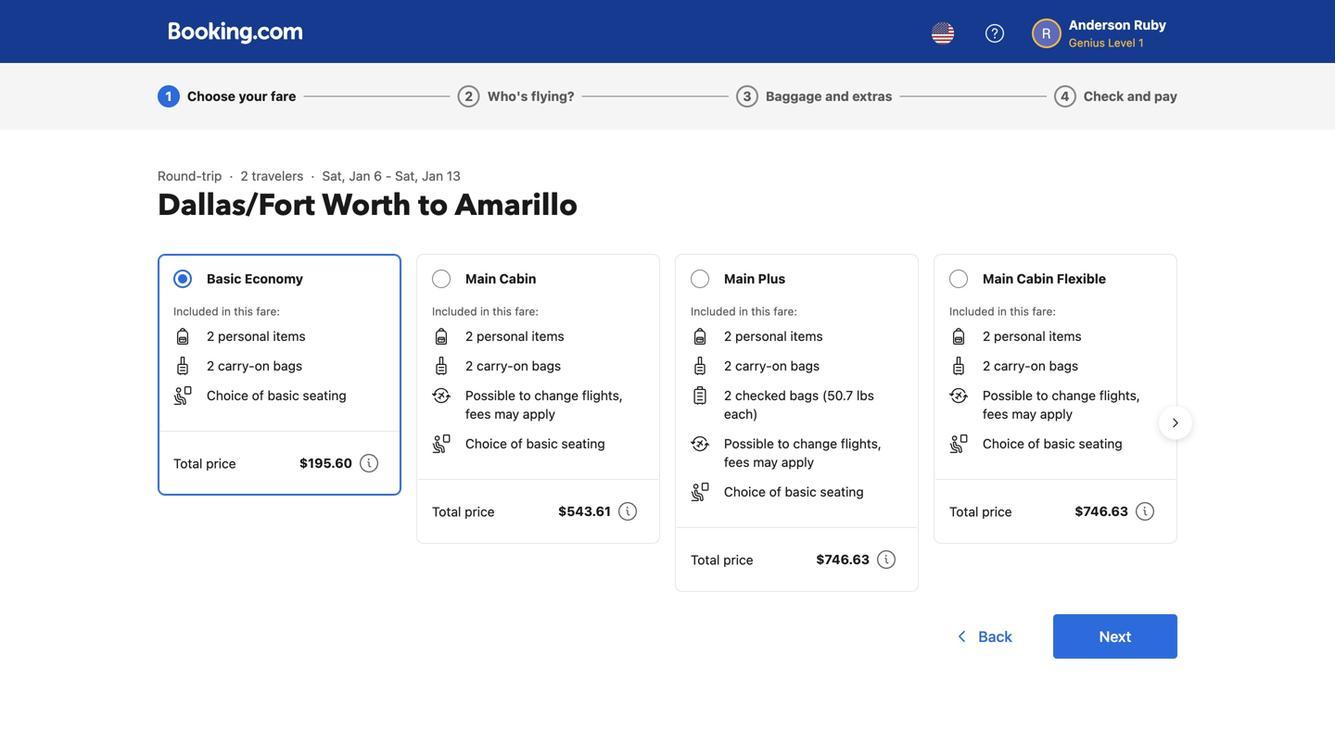 Task type: describe. For each thing, give the bounding box(es) containing it.
your
[[239, 89, 268, 104]]

2 personal items element for main plus
[[724, 327, 823, 346]]

plus
[[758, 271, 786, 287]]

personal for main cabin flexible
[[994, 329, 1046, 344]]

included for main cabin flexible
[[950, 305, 995, 318]]

of inside radio
[[769, 485, 781, 500]]

price for main plus
[[723, 553, 754, 568]]

bags for main cabin flexible
[[1049, 358, 1079, 374]]

in for main cabin flexible
[[998, 305, 1007, 318]]

ruby
[[1134, 17, 1167, 32]]

flights, for $746.63
[[1100, 388, 1140, 403]]

choice of basic seating inside 2 checked bags (50.7 lbs each) radio
[[724, 485, 864, 500]]

seating inside 2 checked bags (50.7 lbs each) radio
[[820, 485, 864, 500]]

anderson ruby genius level 1
[[1069, 17, 1167, 49]]

possible for main cabin
[[466, 388, 515, 403]]

2 inside round-trip · 2 travelers · sat, jan 6 - sat, jan 13 dallas/fort worth to amarillo
[[241, 168, 248, 184]]

round-
[[158, 168, 202, 184]]

check
[[1084, 89, 1124, 104]]

items for main cabin
[[532, 329, 564, 344]]

apply for $543.61
[[523, 407, 556, 422]]

fare: for basic economy
[[256, 305, 280, 318]]

to inside 2 checked bags (50.7 lbs each) radio
[[778, 436, 790, 452]]

may inside radio
[[753, 455, 778, 470]]

basic inside option
[[526, 436, 558, 452]]

each)
[[724, 407, 758, 422]]

total price for main plus
[[691, 553, 754, 568]]

main plus
[[724, 271, 786, 287]]

2 personal items for main cabin
[[466, 329, 564, 344]]

fare
[[271, 89, 296, 104]]

on for main cabin
[[513, 358, 528, 374]]

may for $746.63
[[1012, 407, 1037, 422]]

carry- for main cabin flexible
[[994, 358, 1031, 374]]

in for main cabin
[[480, 305, 490, 318]]

this for main cabin flexible
[[1010, 305, 1029, 318]]

fees for $746.63
[[983, 407, 1008, 422]]

choose
[[187, 89, 236, 104]]

back button
[[942, 615, 1024, 659]]

carry- for main plus
[[735, 358, 772, 374]]

dallas/fort
[[158, 185, 315, 226]]

2 carry-on bags element for main cabin flexible
[[983, 357, 1079, 376]]

price for main cabin flexible
[[982, 504, 1012, 520]]

flights, for $543.61
[[582, 388, 623, 403]]

main cabin flexible
[[983, 271, 1106, 287]]

change for $746.63
[[1052, 388, 1096, 403]]

this for basic economy
[[234, 305, 253, 318]]

basic inside radio
[[785, 485, 817, 500]]

1 sat, from the left
[[322, 168, 346, 184]]

in for basic economy
[[222, 305, 231, 318]]

on for main plus
[[772, 358, 787, 374]]

2 carry-on bags element for basic economy
[[207, 357, 302, 376]]

fees for $543.61
[[466, 407, 491, 422]]

price for basic economy
[[206, 456, 236, 472]]

fare: for main cabin flexible
[[1032, 305, 1056, 318]]

2 personal items element for basic economy
[[207, 327, 306, 346]]

back
[[979, 628, 1013, 646]]

included in this fare: element for main plus
[[691, 303, 903, 320]]

included in this fare: for main cabin
[[432, 305, 539, 318]]

2 jan from the left
[[422, 168, 443, 184]]

2 personal items element for main cabin flexible
[[983, 327, 1082, 346]]

and for baggage
[[825, 89, 849, 104]]

cabin for main cabin flexible
[[1017, 271, 1054, 287]]

items for main cabin flexible
[[1049, 329, 1082, 344]]

baggage
[[766, 89, 822, 104]]

carry- for basic economy
[[218, 358, 255, 374]]

included in this fare: element for main cabin
[[432, 303, 644, 320]]

to inside round-trip · 2 travelers · sat, jan 6 - sat, jan 13 dallas/fort worth to amarillo
[[418, 185, 448, 226]]

included in this fare: for basic economy
[[173, 305, 280, 318]]

pay
[[1154, 89, 1178, 104]]

fees inside 2 checked bags (50.7 lbs each) radio
[[724, 455, 750, 470]]

price for main cabin
[[465, 504, 495, 520]]

2 personal items element for main cabin
[[466, 327, 564, 346]]

choose your fare
[[187, 89, 296, 104]]

flights, inside radio
[[841, 436, 882, 452]]

included in this fare: element for basic economy
[[173, 303, 386, 320]]

2 checked bags (50.7 lbs each)
[[724, 388, 874, 422]]

items for basic economy
[[273, 329, 306, 344]]

1 · from the left
[[229, 168, 233, 184]]

checked
[[735, 388, 786, 403]]

possible to change flights, fees may apply inside radio
[[724, 436, 882, 470]]

2 sat, from the left
[[395, 168, 419, 184]]

total for main cabin flexible
[[950, 504, 979, 520]]

fare: for main cabin
[[515, 305, 539, 318]]

personal for basic economy
[[218, 329, 270, 344]]

$195.60
[[299, 456, 352, 471]]

in for main plus
[[739, 305, 748, 318]]

2 carry-on bags element for main cabin
[[466, 357, 561, 376]]

included in this fare: for main cabin flexible
[[950, 305, 1056, 318]]



Task type: locate. For each thing, give the bounding box(es) containing it.
1 horizontal spatial sat,
[[395, 168, 419, 184]]

who's
[[487, 89, 528, 104]]

next button
[[1053, 615, 1178, 659]]

on down the basic economy
[[255, 358, 270, 374]]

3 main from the left
[[983, 271, 1014, 287]]

possible to change flights, fees may apply for $746.63
[[983, 388, 1140, 422]]

2 horizontal spatial possible to change flights, fees may apply element
[[983, 387, 1162, 424]]

included in this fare: down basic
[[173, 305, 280, 318]]

1 horizontal spatial cabin
[[1017, 271, 1054, 287]]

fare: down plus
[[774, 305, 797, 318]]

fees
[[466, 407, 491, 422], [983, 407, 1008, 422], [724, 455, 750, 470]]

1 included in this fare: element from the left
[[173, 303, 386, 320]]

cabin down amarillo
[[499, 271, 536, 287]]

2 horizontal spatial apply
[[1040, 407, 1073, 422]]

2 personal items for main cabin flexible
[[983, 329, 1082, 344]]

possible inside 2 checked bags (50.7 lbs each) radio
[[724, 436, 774, 452]]

basic
[[207, 271, 241, 287]]

3 2 carry-on bags element from the left
[[724, 357, 820, 376]]

2 carry-on bags element down the basic economy
[[207, 357, 302, 376]]

included down main cabin
[[432, 305, 477, 318]]

flights, inside option
[[582, 388, 623, 403]]

items down main cabin
[[532, 329, 564, 344]]

0 vertical spatial 1
[[1139, 36, 1144, 49]]

sat, left the 6
[[322, 168, 346, 184]]

possible to change flights, fees may apply
[[466, 388, 623, 422], [983, 388, 1140, 422], [724, 436, 882, 470]]

this down main plus
[[751, 305, 771, 318]]

1 fare: from the left
[[256, 305, 280, 318]]

carry- inside 2 checked bags (50.7 lbs each) radio
[[735, 358, 772, 374]]

basic
[[268, 388, 299, 403], [526, 436, 558, 452], [1044, 436, 1075, 452], [785, 485, 817, 500]]

2 personal items for main plus
[[724, 329, 823, 344]]

total price for main cabin
[[432, 504, 495, 520]]

2 carry-on bags for main plus
[[724, 358, 820, 374]]

-
[[386, 168, 392, 184]]

2 personal items element
[[207, 327, 306, 346], [466, 327, 564, 346], [724, 327, 823, 346], [983, 327, 1082, 346]]

main for main cabin
[[466, 271, 496, 287]]

$746.63 for choice of basic seating
[[1075, 504, 1129, 519]]

2 carry-on bags element
[[207, 357, 302, 376], [466, 357, 561, 376], [724, 357, 820, 376], [983, 357, 1079, 376]]

2 2 personal items element from the left
[[466, 327, 564, 346]]

3 this from the left
[[751, 305, 771, 318]]

3 on from the left
[[772, 358, 787, 374]]

2 · from the left
[[311, 168, 315, 184]]

none radio containing main cabin
[[416, 254, 660, 544]]

4 2 personal items from the left
[[983, 329, 1082, 344]]

2 personal from the left
[[477, 329, 528, 344]]

2 horizontal spatial flights,
[[1100, 388, 1140, 403]]

on inside radio
[[772, 358, 787, 374]]

price
[[206, 456, 236, 472], [465, 504, 495, 520], [982, 504, 1012, 520], [723, 553, 754, 568]]

2 personal items down main cabin
[[466, 329, 564, 344]]

on up checked
[[772, 358, 787, 374]]

1 horizontal spatial possible to change flights, fees may apply element
[[724, 435, 903, 472]]

main cabin
[[466, 271, 536, 287]]

items inside 2 checked bags (50.7 lbs each) radio
[[790, 329, 823, 344]]

3 fare: from the left
[[774, 305, 797, 318]]

2 personal items for basic economy
[[207, 329, 306, 344]]

1 horizontal spatial and
[[1127, 89, 1151, 104]]

1 horizontal spatial flights,
[[841, 436, 882, 452]]

1 horizontal spatial fees
[[724, 455, 750, 470]]

main inside 2 checked bags (50.7 lbs each) radio
[[724, 271, 755, 287]]

this
[[234, 305, 253, 318], [493, 305, 512, 318], [751, 305, 771, 318], [1010, 305, 1029, 318]]

0 horizontal spatial flights,
[[582, 388, 623, 403]]

economy
[[245, 271, 303, 287]]

1 right level
[[1139, 36, 1144, 49]]

2 checked bags (50.7 lbs each) element
[[724, 387, 903, 424]]

2 cabin from the left
[[1017, 271, 1054, 287]]

to
[[418, 185, 448, 226], [519, 388, 531, 403], [1036, 388, 1048, 403], [778, 436, 790, 452]]

extras
[[852, 89, 893, 104]]

3 2 carry-on bags from the left
[[724, 358, 820, 374]]

1 2 carry-on bags element from the left
[[207, 357, 302, 376]]

0 horizontal spatial possible to change flights, fees may apply
[[466, 388, 623, 422]]

included in this fare: inside 2 checked bags (50.7 lbs each) radio
[[691, 305, 797, 318]]

apply for $746.63
[[1040, 407, 1073, 422]]

1 on from the left
[[255, 358, 270, 374]]

None radio
[[158, 254, 402, 496], [675, 254, 919, 593], [934, 254, 1178, 544], [158, 254, 402, 496], [934, 254, 1178, 544]]

this down main cabin flexible
[[1010, 305, 1029, 318]]

1 left choose
[[166, 89, 172, 104]]

0 horizontal spatial $746.63
[[816, 552, 870, 568]]

2 personal items down main cabin flexible
[[983, 329, 1082, 344]]

1 horizontal spatial $746.63
[[1075, 504, 1129, 519]]

fare:
[[256, 305, 280, 318], [515, 305, 539, 318], [774, 305, 797, 318], [1032, 305, 1056, 318]]

included in this fare: for main plus
[[691, 305, 797, 318]]

2 carry-on bags up checked
[[724, 358, 820, 374]]

4 personal from the left
[[994, 329, 1046, 344]]

2 main from the left
[[724, 271, 755, 287]]

change for $543.61
[[535, 388, 579, 403]]

included
[[173, 305, 218, 318], [432, 305, 477, 318], [691, 305, 736, 318], [950, 305, 995, 318]]

flying?
[[531, 89, 575, 104]]

sat, right -
[[395, 168, 419, 184]]

check and pay
[[1084, 89, 1178, 104]]

cabin left flexible at the right
[[1017, 271, 1054, 287]]

change inside option
[[535, 388, 579, 403]]

0 horizontal spatial fees
[[466, 407, 491, 422]]

2 inside 2 checked bags (50.7 lbs each)
[[724, 388, 732, 403]]

included in this fare: down main cabin flexible
[[950, 305, 1056, 318]]

fare: down main cabin
[[515, 305, 539, 318]]

4 fare: from the left
[[1032, 305, 1056, 318]]

bags inside 2 checked bags (50.7 lbs each)
[[790, 388, 819, 403]]

who's flying?
[[487, 89, 575, 104]]

2 carry-on bags element down main cabin flexible
[[983, 357, 1079, 376]]

round-trip · 2 travelers · sat, jan 6 - sat, jan 13 dallas/fort worth to amarillo
[[158, 168, 578, 226]]

total for main cabin
[[432, 504, 461, 520]]

main left plus
[[724, 271, 755, 287]]

0 horizontal spatial 1
[[166, 89, 172, 104]]

3 carry- from the left
[[735, 358, 772, 374]]

1 in from the left
[[222, 305, 231, 318]]

2 carry-on bags down the basic economy
[[207, 358, 302, 374]]

1 and from the left
[[825, 89, 849, 104]]

2 carry-on bags for main cabin flexible
[[983, 358, 1079, 374]]

total price inside 2 checked bags (50.7 lbs each) radio
[[691, 553, 754, 568]]

personal for main cabin
[[477, 329, 528, 344]]

included in this fare:
[[173, 305, 280, 318], [432, 305, 539, 318], [691, 305, 797, 318], [950, 305, 1056, 318]]

3 personal from the left
[[735, 329, 787, 344]]

may for $543.61
[[495, 407, 519, 422]]

and for check
[[1127, 89, 1151, 104]]

0 horizontal spatial change
[[535, 388, 579, 403]]

main left flexible at the right
[[983, 271, 1014, 287]]

this for main plus
[[751, 305, 771, 318]]

in inside 2 checked bags (50.7 lbs each) radio
[[739, 305, 748, 318]]

bags
[[273, 358, 302, 374], [532, 358, 561, 374], [791, 358, 820, 374], [1049, 358, 1079, 374], [790, 388, 819, 403]]

included in this fare: element down main cabin
[[432, 303, 644, 320]]

apply inside 2 checked bags (50.7 lbs each) radio
[[782, 455, 814, 470]]

4 included from the left
[[950, 305, 995, 318]]

4 on from the left
[[1031, 358, 1046, 374]]

1 2 personal items element from the left
[[207, 327, 306, 346]]

2 horizontal spatial possible
[[983, 388, 1033, 403]]

in
[[222, 305, 231, 318], [480, 305, 490, 318], [739, 305, 748, 318], [998, 305, 1007, 318]]

2 2 carry-on bags element from the left
[[466, 357, 561, 376]]

on for basic economy
[[255, 358, 270, 374]]

2 personal items element down plus
[[724, 327, 823, 346]]

personal down main cabin flexible
[[994, 329, 1046, 344]]

included in this fare: element
[[173, 303, 386, 320], [432, 303, 644, 320], [691, 303, 903, 320], [950, 303, 1162, 320]]

2 carry-on bags
[[207, 358, 302, 374], [466, 358, 561, 374], [724, 358, 820, 374], [983, 358, 1079, 374]]

included for main plus
[[691, 305, 736, 318]]

this down main cabin
[[493, 305, 512, 318]]

3 in from the left
[[739, 305, 748, 318]]

included inside radio
[[691, 305, 736, 318]]

included in this fare: element down economy
[[173, 303, 386, 320]]

4
[[1061, 89, 1070, 104]]

included for main cabin
[[432, 305, 477, 318]]

amarillo
[[455, 185, 578, 226]]

possible to change flights, fees may apply for $543.61
[[466, 388, 623, 422]]

2 this from the left
[[493, 305, 512, 318]]

2 carry-on bags for basic economy
[[207, 358, 302, 374]]

$746.63 for possible to change flights, fees may apply
[[816, 552, 870, 568]]

fare: inside 2 checked bags (50.7 lbs each) radio
[[774, 305, 797, 318]]

2 personal items element down main cabin
[[466, 327, 564, 346]]

choice inside 2 checked bags (50.7 lbs each) radio
[[724, 485, 766, 500]]

1 horizontal spatial main
[[724, 271, 755, 287]]

2 personal items inside radio
[[724, 329, 823, 344]]

3
[[743, 89, 752, 104]]

on
[[255, 358, 270, 374], [513, 358, 528, 374], [772, 358, 787, 374], [1031, 358, 1046, 374]]

1 inside anderson ruby genius level 1
[[1139, 36, 1144, 49]]

0 horizontal spatial jan
[[349, 168, 370, 184]]

in down main cabin flexible
[[998, 305, 1007, 318]]

2 personal items
[[207, 329, 306, 344], [466, 329, 564, 344], [724, 329, 823, 344], [983, 329, 1082, 344]]

1 this from the left
[[234, 305, 253, 318]]

on down main cabin flexible
[[1031, 358, 1046, 374]]

1 horizontal spatial may
[[753, 455, 778, 470]]

change inside radio
[[793, 436, 837, 452]]

included in this fare: element inside radio
[[691, 303, 903, 320]]

2 horizontal spatial fees
[[983, 407, 1008, 422]]

jan left 13
[[422, 168, 443, 184]]

included in this fare: element down main cabin flexible
[[950, 303, 1162, 320]]

·
[[229, 168, 233, 184], [311, 168, 315, 184]]

total for main plus
[[691, 553, 720, 568]]

2 carry-on bags element inside 2 checked bags (50.7 lbs each) radio
[[724, 357, 820, 376]]

2 2 personal items from the left
[[466, 329, 564, 344]]

4 included in this fare: from the left
[[950, 305, 1056, 318]]

region
[[143, 247, 1193, 600]]

may
[[495, 407, 519, 422], [1012, 407, 1037, 422], [753, 455, 778, 470]]

(50.7 lbs
[[822, 388, 874, 403]]

1 horizontal spatial jan
[[422, 168, 443, 184]]

jan left the 6
[[349, 168, 370, 184]]

total price for basic economy
[[173, 456, 236, 472]]

and left pay
[[1127, 89, 1151, 104]]

2 personal items element down the basic economy
[[207, 327, 306, 346]]

0 horizontal spatial main
[[466, 271, 496, 287]]

in down basic
[[222, 305, 231, 318]]

total inside 2 checked bags (50.7 lbs each) radio
[[691, 553, 720, 568]]

personal inside radio
[[735, 329, 787, 344]]

main down amarillo
[[466, 271, 496, 287]]

included down main plus
[[691, 305, 736, 318]]

2 on from the left
[[513, 358, 528, 374]]

price inside radio
[[723, 553, 754, 568]]

trip
[[202, 168, 222, 184]]

items up 2 checked bags (50.7 lbs each)
[[790, 329, 823, 344]]

1
[[1139, 36, 1144, 49], [166, 89, 172, 104]]

items
[[273, 329, 306, 344], [532, 329, 564, 344], [790, 329, 823, 344], [1049, 329, 1082, 344]]

2 carry-on bags down main cabin
[[466, 358, 561, 374]]

2 carry-on bags for main cabin
[[466, 358, 561, 374]]

personal inside option
[[477, 329, 528, 344]]

possible
[[466, 388, 515, 403], [983, 388, 1033, 403], [724, 436, 774, 452]]

main for main plus
[[724, 271, 755, 287]]

0 horizontal spatial cabin
[[499, 271, 536, 287]]

level
[[1108, 36, 1136, 49]]

booking.com logo image
[[169, 22, 302, 44], [169, 22, 302, 44]]

possible to change flights, fees may apply element for $543.61
[[466, 387, 644, 424]]

2 fare: from the left
[[515, 305, 539, 318]]

2 carry-on bags inside 2 checked bags (50.7 lbs each) radio
[[724, 358, 820, 374]]

0 horizontal spatial sat,
[[322, 168, 346, 184]]

3 included from the left
[[691, 305, 736, 318]]

2 carry- from the left
[[477, 358, 513, 374]]

0 horizontal spatial apply
[[523, 407, 556, 422]]

bags for main cabin
[[532, 358, 561, 374]]

1 horizontal spatial ·
[[311, 168, 315, 184]]

0 horizontal spatial may
[[495, 407, 519, 422]]

$746.63
[[1075, 504, 1129, 519], [816, 552, 870, 568]]

genius
[[1069, 36, 1105, 49]]

personal down main plus
[[735, 329, 787, 344]]

$746.63 inside radio
[[816, 552, 870, 568]]

possible to change flights, fees may apply element for $746.63
[[983, 387, 1162, 424]]

4 this from the left
[[1010, 305, 1029, 318]]

none radio inside region
[[416, 254, 660, 544]]

1 personal from the left
[[218, 329, 270, 344]]

personal
[[218, 329, 270, 344], [477, 329, 528, 344], [735, 329, 787, 344], [994, 329, 1046, 344]]

total price
[[173, 456, 236, 472], [432, 504, 495, 520], [950, 504, 1012, 520], [691, 553, 754, 568]]

carry-
[[218, 358, 255, 374], [477, 358, 513, 374], [735, 358, 772, 374], [994, 358, 1031, 374]]

4 2 personal items element from the left
[[983, 327, 1082, 346]]

region containing basic economy
[[143, 247, 1193, 600]]

main
[[466, 271, 496, 287], [724, 271, 755, 287], [983, 271, 1014, 287]]

2 horizontal spatial main
[[983, 271, 1014, 287]]

sat,
[[322, 168, 346, 184], [395, 168, 419, 184]]

2 horizontal spatial change
[[1052, 388, 1096, 403]]

4 items from the left
[[1049, 329, 1082, 344]]

2 included in this fare: from the left
[[432, 305, 539, 318]]

this inside 2 checked bags (50.7 lbs each) radio
[[751, 305, 771, 318]]

and
[[825, 89, 849, 104], [1127, 89, 1151, 104]]

this for main cabin
[[493, 305, 512, 318]]

3 items from the left
[[790, 329, 823, 344]]

personal for main plus
[[735, 329, 787, 344]]

1 jan from the left
[[349, 168, 370, 184]]

choice of basic seating element
[[207, 387, 347, 405], [466, 435, 605, 453], [983, 435, 1123, 453], [724, 483, 864, 502]]

choice of basic seating
[[207, 388, 347, 403], [466, 436, 605, 452], [983, 436, 1123, 452], [724, 485, 864, 500]]

fare: for main plus
[[774, 305, 797, 318]]

items down economy
[[273, 329, 306, 344]]

included in this fare: element for main cabin flexible
[[950, 303, 1162, 320]]

total
[[173, 456, 203, 472], [432, 504, 461, 520], [950, 504, 979, 520], [691, 553, 720, 568]]

cabin for main cabin
[[499, 271, 536, 287]]

anderson
[[1069, 17, 1131, 32]]

3 included in this fare: from the left
[[691, 305, 797, 318]]

2 personal items down the basic economy
[[207, 329, 306, 344]]

1 vertical spatial 1
[[166, 89, 172, 104]]

1 included in this fare: from the left
[[173, 305, 280, 318]]

included in this fare: down main cabin
[[432, 305, 539, 318]]

2 personal items element down main cabin flexible
[[983, 327, 1082, 346]]

included down main cabin flexible
[[950, 305, 995, 318]]

possible for main cabin flexible
[[983, 388, 1033, 403]]

included down basic
[[173, 305, 218, 318]]

included in this fare: element down plus
[[691, 303, 903, 320]]

1 horizontal spatial apply
[[782, 455, 814, 470]]

none radio 2 checked bags (50.7 lbs each)
[[675, 254, 919, 593]]

included inside option
[[432, 305, 477, 318]]

this down the basic economy
[[234, 305, 253, 318]]

flights,
[[582, 388, 623, 403], [1100, 388, 1140, 403], [841, 436, 882, 452]]

3 2 personal items element from the left
[[724, 327, 823, 346]]

carry- for main cabin
[[477, 358, 513, 374]]

none radio containing main plus
[[675, 254, 919, 593]]

baggage and extras
[[766, 89, 893, 104]]

possible to change flights, fees may apply element
[[466, 387, 644, 424], [983, 387, 1162, 424], [724, 435, 903, 472]]

1 2 carry-on bags from the left
[[207, 358, 302, 374]]

3 2 personal items from the left
[[724, 329, 823, 344]]

included in this fare: down main plus
[[691, 305, 797, 318]]

2 carry-on bags element up checked
[[724, 357, 820, 376]]

2 carry-on bags down main cabin flexible
[[983, 358, 1079, 374]]

2 in from the left
[[480, 305, 490, 318]]

2 2 carry-on bags from the left
[[466, 358, 561, 374]]

2 and from the left
[[1127, 89, 1151, 104]]

total price for main cabin flexible
[[950, 504, 1012, 520]]

2 carry-on bags element for main plus
[[724, 357, 820, 376]]

4 2 carry-on bags from the left
[[983, 358, 1079, 374]]

next
[[1100, 628, 1132, 646]]

2 horizontal spatial possible to change flights, fees may apply
[[983, 388, 1140, 422]]

and left extras
[[825, 89, 849, 104]]

1 horizontal spatial 1
[[1139, 36, 1144, 49]]

basic economy
[[207, 271, 303, 287]]

4 included in this fare: element from the left
[[950, 303, 1162, 320]]

0 horizontal spatial ·
[[229, 168, 233, 184]]

1 horizontal spatial possible
[[724, 436, 774, 452]]

1 included from the left
[[173, 305, 218, 318]]

in down main cabin
[[480, 305, 490, 318]]

0 vertical spatial $746.63
[[1075, 504, 1129, 519]]

0 horizontal spatial possible to change flights, fees may apply element
[[466, 387, 644, 424]]

worth
[[322, 185, 411, 226]]

2 included from the left
[[432, 305, 477, 318]]

3 included in this fare: element from the left
[[691, 303, 903, 320]]

4 in from the left
[[998, 305, 1007, 318]]

1 main from the left
[[466, 271, 496, 287]]

bags for main plus
[[791, 358, 820, 374]]

apply
[[523, 407, 556, 422], [1040, 407, 1073, 422], [782, 455, 814, 470]]

4 carry- from the left
[[994, 358, 1031, 374]]

4 2 carry-on bags element from the left
[[983, 357, 1079, 376]]

2 included in this fare: element from the left
[[432, 303, 644, 320]]

in down main plus
[[739, 305, 748, 318]]

2
[[465, 89, 473, 104], [241, 168, 248, 184], [207, 329, 214, 344], [466, 329, 473, 344], [724, 329, 732, 344], [983, 329, 991, 344], [207, 358, 214, 374], [466, 358, 473, 374], [724, 358, 732, 374], [983, 358, 991, 374], [724, 388, 732, 403]]

1 horizontal spatial change
[[793, 436, 837, 452]]

1 carry- from the left
[[218, 358, 255, 374]]

main for main cabin flexible
[[983, 271, 1014, 287]]

6
[[374, 168, 382, 184]]

1 horizontal spatial possible to change flights, fees may apply
[[724, 436, 882, 470]]

$543.61
[[558, 504, 611, 519]]

choice
[[207, 388, 248, 403], [466, 436, 507, 452], [983, 436, 1025, 452], [724, 485, 766, 500]]

2 personal items down plus
[[724, 329, 823, 344]]

fare: down economy
[[256, 305, 280, 318]]

13
[[447, 168, 461, 184]]

2 carry-on bags element down main cabin
[[466, 357, 561, 376]]

items for main plus
[[790, 329, 823, 344]]

bags inside option
[[532, 358, 561, 374]]

total for basic economy
[[173, 456, 203, 472]]

of
[[252, 388, 264, 403], [511, 436, 523, 452], [1028, 436, 1040, 452], [769, 485, 781, 500]]

0 horizontal spatial and
[[825, 89, 849, 104]]

0 horizontal spatial possible
[[466, 388, 515, 403]]

fare: down main cabin flexible
[[1032, 305, 1056, 318]]

on inside option
[[513, 358, 528, 374]]

personal down main cabin
[[477, 329, 528, 344]]

included for basic economy
[[173, 305, 218, 318]]

None radio
[[416, 254, 660, 544]]

1 vertical spatial $746.63
[[816, 552, 870, 568]]

flexible
[[1057, 271, 1106, 287]]

personal down the basic economy
[[218, 329, 270, 344]]

cabin
[[499, 271, 536, 287], [1017, 271, 1054, 287]]

2 horizontal spatial may
[[1012, 407, 1037, 422]]

1 cabin from the left
[[499, 271, 536, 287]]

· right the "trip" at left top
[[229, 168, 233, 184]]

2 items from the left
[[532, 329, 564, 344]]

jan
[[349, 168, 370, 184], [422, 168, 443, 184]]

on down main cabin
[[513, 358, 528, 374]]

on for main cabin flexible
[[1031, 358, 1046, 374]]

travelers
[[252, 168, 304, 184]]

bags for basic economy
[[273, 358, 302, 374]]

2 personal items inside option
[[466, 329, 564, 344]]

· right travelers
[[311, 168, 315, 184]]

items down flexible at the right
[[1049, 329, 1082, 344]]

1 items from the left
[[273, 329, 306, 344]]

seating
[[303, 388, 347, 403], [562, 436, 605, 452], [1079, 436, 1123, 452], [820, 485, 864, 500]]

1 2 personal items from the left
[[207, 329, 306, 344]]

change
[[535, 388, 579, 403], [1052, 388, 1096, 403], [793, 436, 837, 452]]



Task type: vqa. For each thing, say whether or not it's contained in the screenshot.
Flight + Hotel
no



